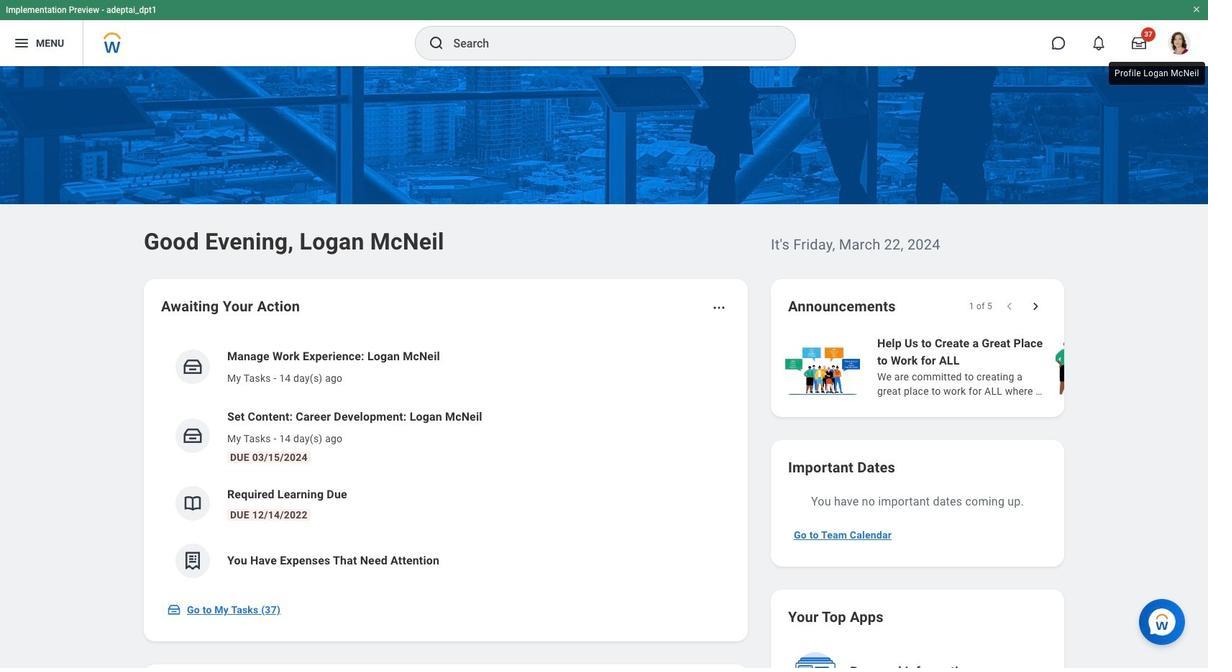 Task type: vqa. For each thing, say whether or not it's contained in the screenshot.
book open icon
yes



Task type: locate. For each thing, give the bounding box(es) containing it.
0 horizontal spatial inbox image
[[167, 603, 181, 617]]

inbox image
[[182, 425, 204, 447]]

main content
[[0, 66, 1208, 668]]

1 horizontal spatial inbox image
[[182, 356, 204, 378]]

list
[[783, 334, 1208, 400], [161, 337, 731, 590]]

status
[[969, 301, 993, 312]]

chevron right small image
[[1029, 299, 1043, 314]]

inbox large image
[[1132, 36, 1147, 50]]

chevron left small image
[[1003, 299, 1017, 314]]

1 vertical spatial inbox image
[[167, 603, 181, 617]]

profile logan mcneil image
[[1168, 32, 1191, 58]]

Search Workday  search field
[[454, 27, 766, 59]]

book open image
[[182, 493, 204, 514]]

dashboard expenses image
[[182, 550, 204, 572]]

notifications large image
[[1092, 36, 1106, 50]]

banner
[[0, 0, 1208, 66]]

tooltip
[[1106, 59, 1208, 88]]

inbox image
[[182, 356, 204, 378], [167, 603, 181, 617]]

0 vertical spatial inbox image
[[182, 356, 204, 378]]



Task type: describe. For each thing, give the bounding box(es) containing it.
inbox image inside list
[[182, 356, 204, 378]]

related actions image
[[712, 301, 726, 315]]

search image
[[428, 35, 445, 52]]

justify image
[[13, 35, 30, 52]]

1 horizontal spatial list
[[783, 334, 1208, 400]]

0 horizontal spatial list
[[161, 337, 731, 590]]

close environment banner image
[[1193, 5, 1201, 14]]



